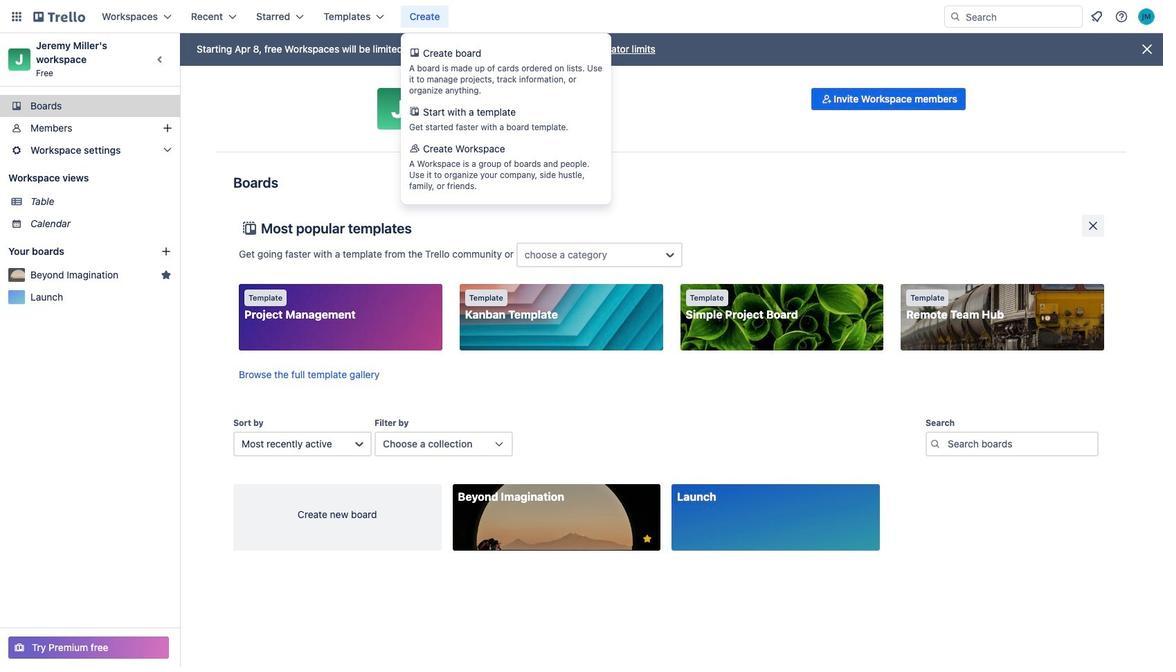 Task type: locate. For each thing, give the bounding box(es) containing it.
starred icon image
[[161, 270, 172, 281]]

back to home image
[[33, 6, 85, 28]]

0 notifications image
[[1089, 8, 1106, 25]]

workspace navigation collapse icon image
[[151, 50, 170, 69]]

jeremy miller (jeremymiller198) image
[[1139, 8, 1156, 25]]

click to unstar this board. it will be removed from your starred list. image
[[642, 533, 654, 545]]

Search boards text field
[[926, 432, 1100, 457]]

your boards with 2 items element
[[8, 243, 140, 260]]

add board image
[[161, 246, 172, 257]]

Search field
[[962, 6, 1083, 27]]



Task type: vqa. For each thing, say whether or not it's contained in the screenshot.
Primary 'ELEMENT'
yes



Task type: describe. For each thing, give the bounding box(es) containing it.
search image
[[951, 11, 962, 22]]

primary element
[[0, 0, 1164, 33]]

sm image
[[821, 92, 834, 106]]

open information menu image
[[1115, 10, 1129, 24]]



